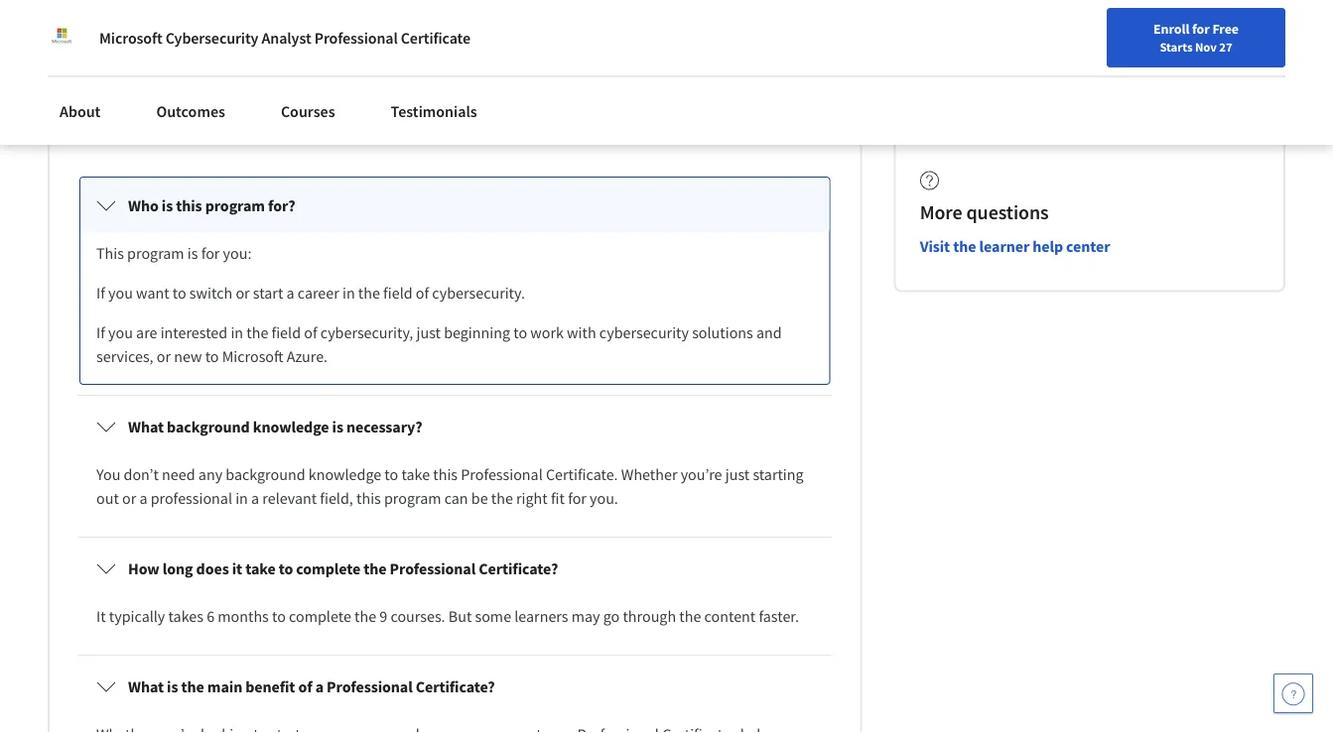 Task type: locate. For each thing, give the bounding box(es) containing it.
professional up the courses.
[[390, 559, 476, 579]]

menu item
[[973, 20, 1101, 84]]

1 horizontal spatial this
[[356, 489, 381, 509]]

1 vertical spatial what
[[128, 677, 164, 697]]

1 vertical spatial this
[[433, 465, 458, 485]]

if
[[96, 283, 105, 303], [96, 323, 105, 343]]

0 horizontal spatial take
[[245, 559, 276, 579]]

professional up "be"
[[461, 465, 543, 485]]

don't
[[124, 465, 159, 485]]

certificate.
[[546, 465, 618, 485]]

0 vertical spatial knowledge
[[253, 417, 329, 437]]

1 vertical spatial field
[[271, 323, 301, 343]]

or
[[236, 283, 250, 303], [157, 347, 171, 367], [122, 489, 136, 509]]

1 vertical spatial of
[[304, 323, 317, 343]]

in right interested
[[231, 323, 243, 343]]

for right fit
[[568, 489, 587, 509]]

program left 'can'
[[384, 489, 441, 509]]

microsoft up the frequently
[[99, 28, 162, 48]]

how long does it take to complete the professional certificate?
[[128, 559, 558, 579]]

you don't need any background knowledge to take this professional certificate. whether you're just starting out or a professional in a relevant field, this program can be the right fit for you.
[[96, 465, 807, 509]]

complete
[[296, 559, 360, 579], [289, 607, 351, 627]]

to right it
[[279, 559, 293, 579]]

0 horizontal spatial this
[[176, 196, 202, 216]]

2 if from the top
[[96, 323, 105, 343]]

0 horizontal spatial or
[[122, 489, 136, 509]]

0 horizontal spatial just
[[416, 323, 441, 343]]

knowledge
[[253, 417, 329, 437], [308, 465, 381, 485]]

just left beginning
[[416, 323, 441, 343]]

if up services,
[[96, 323, 105, 343]]

to right new
[[205, 347, 219, 367]]

2 vertical spatial in
[[235, 489, 248, 509]]

work
[[530, 323, 564, 343]]

2 horizontal spatial program
[[384, 489, 441, 509]]

does
[[196, 559, 229, 579]]

frequently asked questions
[[48, 78, 373, 113]]

you inside if you are interested in the field of cybersecurity, just beginning to work with cybersecurity solutions and services, or new to microsoft azure.
[[108, 323, 133, 343]]

field,
[[320, 489, 353, 509]]

is right who
[[162, 196, 173, 216]]

cybersecurity
[[165, 28, 258, 48]]

career
[[298, 283, 339, 303]]

1 horizontal spatial program
[[205, 196, 265, 216]]

0 vertical spatial take
[[401, 465, 430, 485]]

list
[[73, 171, 836, 734]]

in right 'career'
[[342, 283, 355, 303]]

visit the learner help center link
[[920, 237, 1110, 257]]

outcomes link
[[144, 89, 237, 133]]

0 vertical spatial field
[[383, 283, 413, 303]]

microsoft inside if you are interested in the field of cybersecurity, just beginning to work with cybersecurity solutions and services, or new to microsoft azure.
[[222, 347, 283, 367]]

the inside how long does it take to complete the professional certificate? "dropdown button"
[[364, 559, 387, 579]]

in
[[342, 283, 355, 303], [231, 323, 243, 343], [235, 489, 248, 509]]

whether
[[621, 465, 677, 485]]

professional
[[314, 28, 398, 48], [461, 465, 543, 485], [390, 559, 476, 579], [327, 677, 413, 697]]

0 horizontal spatial field
[[271, 323, 301, 343]]

the right "be"
[[491, 489, 513, 509]]

program left the for?
[[205, 196, 265, 216]]

if you want to switch or start a career in the field of cybersecurity.
[[96, 283, 525, 303]]

2 vertical spatial this
[[356, 489, 381, 509]]

2 vertical spatial program
[[384, 489, 441, 509]]

knowledge up field,
[[308, 465, 381, 485]]

the left 9
[[354, 607, 376, 627]]

this inside dropdown button
[[176, 196, 202, 216]]

0 vertical spatial complete
[[296, 559, 360, 579]]

to down the necessary?
[[384, 465, 398, 485]]

1 horizontal spatial or
[[157, 347, 171, 367]]

1 vertical spatial questions
[[966, 200, 1049, 225]]

0 horizontal spatial microsoft
[[99, 28, 162, 48]]

cybersecurity.
[[432, 283, 525, 303]]

27
[[1219, 39, 1232, 55]]

0 horizontal spatial questions
[[257, 78, 373, 113]]

0 vertical spatial this
[[176, 196, 202, 216]]

0 vertical spatial microsoft
[[99, 28, 162, 48]]

the left "content" at the bottom of the page
[[679, 607, 701, 627]]

you.
[[590, 489, 618, 509]]

a right benefit on the left of the page
[[315, 677, 324, 697]]

background up any
[[167, 417, 250, 437]]

complete inside "dropdown button"
[[296, 559, 360, 579]]

a left relevant
[[251, 489, 259, 509]]

who
[[128, 196, 159, 216]]

1 vertical spatial if
[[96, 323, 105, 343]]

questions up learner
[[966, 200, 1049, 225]]

is left "main"
[[167, 677, 178, 697]]

0 vertical spatial just
[[416, 323, 441, 343]]

professional down 9
[[327, 677, 413, 697]]

to inside "dropdown button"
[[279, 559, 293, 579]]

background
[[167, 417, 250, 437], [226, 465, 305, 485]]

the inside if you are interested in the field of cybersecurity, just beginning to work with cybersecurity solutions and services, or new to microsoft azure.
[[246, 323, 268, 343]]

2 vertical spatial or
[[122, 489, 136, 509]]

1 if from the top
[[96, 283, 105, 303]]

professional
[[151, 489, 232, 509]]

complete down field,
[[296, 559, 360, 579]]

background up relevant
[[226, 465, 305, 485]]

professional inside dropdown button
[[327, 677, 413, 697]]

what
[[128, 417, 164, 437], [128, 677, 164, 697]]

the up 9
[[364, 559, 387, 579]]

what for what is the main benefit of a professional certificate?
[[128, 677, 164, 697]]

who is this program for? button
[[80, 178, 829, 234]]

2 vertical spatial for
[[568, 489, 587, 509]]

you:
[[223, 244, 252, 263]]

about
[[60, 101, 101, 121]]

you up services,
[[108, 323, 133, 343]]

a
[[286, 283, 294, 303], [139, 489, 147, 509], [251, 489, 259, 509], [315, 677, 324, 697]]

0 vertical spatial what
[[128, 417, 164, 437]]

and
[[756, 323, 782, 343]]

1 horizontal spatial just
[[725, 465, 750, 485]]

testimonials link
[[379, 89, 489, 133]]

certificate? up learners
[[479, 559, 558, 579]]

take
[[401, 465, 430, 485], [245, 559, 276, 579]]

certificate? inside dropdown button
[[416, 677, 495, 697]]

0 vertical spatial or
[[236, 283, 250, 303]]

1 vertical spatial for
[[201, 244, 220, 263]]

if for if you are interested in the field of cybersecurity, just beginning to work with cybersecurity solutions and services, or new to microsoft azure.
[[96, 323, 105, 343]]

you
[[96, 465, 120, 485]]

free
[[1212, 20, 1239, 38]]

this right field,
[[356, 489, 381, 509]]

for up 'nov'
[[1192, 20, 1210, 38]]

the
[[953, 237, 976, 257], [358, 283, 380, 303], [246, 323, 268, 343], [491, 489, 513, 509], [364, 559, 387, 579], [354, 607, 376, 627], [679, 607, 701, 627], [181, 677, 204, 697]]

professional inside "dropdown button"
[[390, 559, 476, 579]]

0 vertical spatial you
[[108, 283, 133, 303]]

learner
[[979, 237, 1029, 257]]

program inside 'who is this program for?' dropdown button
[[205, 196, 265, 216]]

1 horizontal spatial field
[[383, 283, 413, 303]]

services,
[[96, 347, 153, 367]]

for
[[1192, 20, 1210, 38], [201, 244, 220, 263], [568, 489, 587, 509]]

1 vertical spatial just
[[725, 465, 750, 485]]

interested
[[160, 323, 227, 343]]

field inside if you are interested in the field of cybersecurity, just beginning to work with cybersecurity solutions and services, or new to microsoft azure.
[[271, 323, 301, 343]]

just inside if you are interested in the field of cybersecurity, just beginning to work with cybersecurity solutions and services, or new to microsoft azure.
[[416, 323, 441, 343]]

through
[[623, 607, 676, 627]]

field up cybersecurity,
[[383, 283, 413, 303]]

1 vertical spatial complete
[[289, 607, 351, 627]]

just inside you don't need any background knowledge to take this professional certificate. whether you're just starting out or a professional in a relevant field, this program can be the right fit for you.
[[725, 465, 750, 485]]

to left "work"
[[513, 323, 527, 343]]

take right it
[[245, 559, 276, 579]]

1 vertical spatial take
[[245, 559, 276, 579]]

you left want
[[108, 283, 133, 303]]

questions down the analyst
[[257, 78, 373, 113]]

1 what from the top
[[128, 417, 164, 437]]

the left "main"
[[181, 677, 204, 697]]

1 horizontal spatial take
[[401, 465, 430, 485]]

field
[[383, 283, 413, 303], [271, 323, 301, 343]]

take down the necessary?
[[401, 465, 430, 485]]

of right benefit on the left of the page
[[298, 677, 312, 697]]

2 horizontal spatial for
[[1192, 20, 1210, 38]]

you're
[[681, 465, 722, 485]]

or left new
[[157, 347, 171, 367]]

field up azure.
[[271, 323, 301, 343]]

benefit
[[245, 677, 295, 697]]

program up want
[[127, 244, 184, 263]]

2 horizontal spatial this
[[433, 465, 458, 485]]

1 you from the top
[[108, 283, 133, 303]]

0 horizontal spatial program
[[127, 244, 184, 263]]

you
[[108, 283, 133, 303], [108, 323, 133, 343]]

knowledge up relevant
[[253, 417, 329, 437]]

the down start
[[246, 323, 268, 343]]

it
[[232, 559, 242, 579]]

2 vertical spatial of
[[298, 677, 312, 697]]

2 you from the top
[[108, 323, 133, 343]]

1 vertical spatial knowledge
[[308, 465, 381, 485]]

for left you:
[[201, 244, 220, 263]]

what up don't
[[128, 417, 164, 437]]

show notifications image
[[1122, 25, 1146, 49]]

nov
[[1195, 39, 1217, 55]]

0 vertical spatial if
[[96, 283, 105, 303]]

courses
[[281, 101, 335, 121]]

1 horizontal spatial microsoft
[[222, 347, 283, 367]]

None search field
[[283, 12, 521, 52]]

1 vertical spatial you
[[108, 323, 133, 343]]

0 vertical spatial questions
[[257, 78, 373, 113]]

of up azure.
[[304, 323, 317, 343]]

or right out
[[122, 489, 136, 509]]

what background knowledge is necessary? button
[[80, 399, 829, 455]]

for inside you don't need any background knowledge to take this professional certificate. whether you're just starting out or a professional in a relevant field, this program can be the right fit for you.
[[568, 489, 587, 509]]

cybersecurity
[[599, 323, 689, 343]]

are
[[136, 323, 157, 343]]

microsoft left azure.
[[222, 347, 283, 367]]

the inside what is the main benefit of a professional certificate? dropdown button
[[181, 677, 204, 697]]

1 vertical spatial or
[[157, 347, 171, 367]]

about link
[[48, 89, 113, 133]]

this right who
[[176, 196, 202, 216]]

go
[[603, 607, 620, 627]]

1 vertical spatial certificate?
[[416, 677, 495, 697]]

what down the typically
[[128, 677, 164, 697]]

is
[[162, 196, 173, 216], [187, 244, 198, 263], [332, 417, 343, 437], [167, 677, 178, 697]]

just right you're
[[725, 465, 750, 485]]

of up if you are interested in the field of cybersecurity, just beginning to work with cybersecurity solutions and services, or new to microsoft azure.
[[416, 283, 429, 303]]

0 vertical spatial program
[[205, 196, 265, 216]]

certificate? down it typically takes 6 months to complete the 9 courses. but some learners may go through the content faster.
[[416, 677, 495, 697]]

to
[[173, 283, 186, 303], [513, 323, 527, 343], [205, 347, 219, 367], [384, 465, 398, 485], [279, 559, 293, 579], [272, 607, 286, 627]]

takes
[[168, 607, 203, 627]]

professional inside you don't need any background knowledge to take this professional certificate. whether you're just starting out or a professional in a relevant field, this program can be the right fit for you.
[[461, 465, 543, 485]]

if inside if you are interested in the field of cybersecurity, just beginning to work with cybersecurity solutions and services, or new to microsoft azure.
[[96, 323, 105, 343]]

in left relevant
[[235, 489, 248, 509]]

1 vertical spatial in
[[231, 323, 243, 343]]

how long does it take to complete the professional certificate? button
[[80, 541, 829, 597]]

this
[[176, 196, 202, 216], [433, 465, 458, 485], [356, 489, 381, 509]]

can
[[444, 489, 468, 509]]

questions
[[257, 78, 373, 113], [966, 200, 1049, 225]]

complete down how long does it take to complete the professional certificate? in the bottom left of the page
[[289, 607, 351, 627]]

start
[[253, 283, 283, 303]]

0 vertical spatial certificate?
[[479, 559, 558, 579]]

typically
[[109, 607, 165, 627]]

a inside dropdown button
[[315, 677, 324, 697]]

1 vertical spatial background
[[226, 465, 305, 485]]

1 vertical spatial microsoft
[[222, 347, 283, 367]]

2 what from the top
[[128, 677, 164, 697]]

1 horizontal spatial for
[[568, 489, 587, 509]]

0 vertical spatial for
[[1192, 20, 1210, 38]]

of
[[416, 283, 429, 303], [304, 323, 317, 343], [298, 677, 312, 697]]

or left start
[[236, 283, 250, 303]]

this up 'can'
[[433, 465, 458, 485]]

if down this
[[96, 283, 105, 303]]

0 vertical spatial background
[[167, 417, 250, 437]]



Task type: vqa. For each thing, say whether or not it's contained in the screenshot.
sized
no



Task type: describe. For each thing, give the bounding box(es) containing it.
certificate? inside "dropdown button"
[[479, 559, 558, 579]]

it
[[96, 607, 106, 627]]

be
[[471, 489, 488, 509]]

you for want
[[108, 283, 133, 303]]

in inside if you are interested in the field of cybersecurity, just beginning to work with cybersecurity solutions and services, or new to microsoft azure.
[[231, 323, 243, 343]]

asked
[[182, 78, 251, 113]]

azure.
[[287, 347, 328, 367]]

outcomes
[[156, 101, 225, 121]]

months
[[218, 607, 269, 627]]

may
[[571, 607, 600, 627]]

visit
[[920, 237, 950, 257]]

courses link
[[269, 89, 347, 133]]

for inside enroll for free starts nov 27
[[1192, 20, 1210, 38]]

some
[[475, 607, 511, 627]]

frequently
[[48, 78, 177, 113]]

knowledge inside dropdown button
[[253, 417, 329, 437]]

9
[[379, 607, 387, 627]]

more questions
[[920, 200, 1049, 225]]

starts
[[1160, 39, 1193, 55]]

faster.
[[759, 607, 799, 627]]

beginning
[[444, 323, 510, 343]]

microsoft cybersecurity analyst professional certificate
[[99, 28, 471, 48]]

0 vertical spatial of
[[416, 283, 429, 303]]

to inside you don't need any background knowledge to take this professional certificate. whether you're just starting out or a professional in a relevant field, this program can be the right fit for you.
[[384, 465, 398, 485]]

any
[[198, 465, 222, 485]]

what for what background knowledge is necessary?
[[128, 417, 164, 437]]

or inside you don't need any background knowledge to take this professional certificate. whether you're just starting out or a professional in a relevant field, this program can be the right fit for you.
[[122, 489, 136, 509]]

want
[[136, 283, 169, 303]]

for?
[[268, 196, 295, 216]]

in inside you don't need any background knowledge to take this professional certificate. whether you're just starting out or a professional in a relevant field, this program can be the right fit for you.
[[235, 489, 248, 509]]

background inside you don't need any background knowledge to take this professional certificate. whether you're just starting out or a professional in a relevant field, this program can be the right fit for you.
[[226, 465, 305, 485]]

of inside if you are interested in the field of cybersecurity, just beginning to work with cybersecurity solutions and services, or new to microsoft azure.
[[304, 323, 317, 343]]

or inside if you are interested in the field of cybersecurity, just beginning to work with cybersecurity solutions and services, or new to microsoft azure.
[[157, 347, 171, 367]]

of inside what is the main benefit of a professional certificate? dropdown button
[[298, 677, 312, 697]]

1 vertical spatial program
[[127, 244, 184, 263]]

testimonials
[[391, 101, 477, 121]]

fit
[[551, 489, 565, 509]]

to right want
[[173, 283, 186, 303]]

it typically takes 6 months to complete the 9 courses. but some learners may go through the content faster.
[[96, 607, 805, 627]]

help center image
[[1281, 682, 1305, 706]]

what background knowledge is necessary?
[[128, 417, 422, 437]]

courses.
[[391, 607, 445, 627]]

this
[[96, 244, 124, 263]]

1 horizontal spatial questions
[[966, 200, 1049, 225]]

out
[[96, 489, 119, 509]]

you for are
[[108, 323, 133, 343]]

complete for take
[[296, 559, 360, 579]]

what is the main benefit of a professional certificate?
[[128, 677, 495, 697]]

enroll for free starts nov 27
[[1153, 20, 1239, 55]]

is up switch
[[187, 244, 198, 263]]

6
[[207, 607, 215, 627]]

the right 'visit'
[[953, 237, 976, 257]]

microsoft image
[[48, 24, 75, 52]]

need
[[162, 465, 195, 485]]

more
[[920, 200, 962, 225]]

what is the main benefit of a professional certificate? button
[[80, 659, 829, 715]]

to right months
[[272, 607, 286, 627]]

who is this program for?
[[128, 196, 295, 216]]

professional right the analyst
[[314, 28, 398, 48]]

knowledge inside you don't need any background knowledge to take this professional certificate. whether you're just starting out or a professional in a relevant field, this program can be the right fit for you.
[[308, 465, 381, 485]]

a right start
[[286, 283, 294, 303]]

this program is for you:
[[96, 244, 252, 263]]

program inside you don't need any background knowledge to take this professional certificate. whether you're just starting out or a professional in a relevant field, this program can be the right fit for you.
[[384, 489, 441, 509]]

visit the learner help center
[[920, 237, 1110, 257]]

background inside "what background knowledge is necessary?" dropdown button
[[167, 417, 250, 437]]

analyst
[[262, 28, 311, 48]]

relevant
[[262, 489, 317, 509]]

help
[[1033, 237, 1063, 257]]

enroll
[[1153, 20, 1189, 38]]

solutions
[[692, 323, 753, 343]]

0 horizontal spatial for
[[201, 244, 220, 263]]

if for if you want to switch or start a career in the field of cybersecurity.
[[96, 283, 105, 303]]

take inside "dropdown button"
[[245, 559, 276, 579]]

how
[[128, 559, 159, 579]]

center
[[1066, 237, 1110, 257]]

2 horizontal spatial or
[[236, 283, 250, 303]]

cybersecurity,
[[320, 323, 413, 343]]

long
[[163, 559, 193, 579]]

the up cybersecurity,
[[358, 283, 380, 303]]

with
[[567, 323, 596, 343]]

content
[[704, 607, 756, 627]]

list containing who is this program for?
[[73, 171, 836, 734]]

the inside you don't need any background knowledge to take this professional certificate. whether you're just starting out or a professional in a relevant field, this program can be the right fit for you.
[[491, 489, 513, 509]]

learners
[[514, 607, 568, 627]]

a down don't
[[139, 489, 147, 509]]

new
[[174, 347, 202, 367]]

0 vertical spatial in
[[342, 283, 355, 303]]

certificate
[[401, 28, 471, 48]]

right
[[516, 489, 548, 509]]

coursera image
[[24, 16, 150, 48]]

take inside you don't need any background knowledge to take this professional certificate. whether you're just starting out or a professional in a relevant field, this program can be the right fit for you.
[[401, 465, 430, 485]]

complete for months
[[289, 607, 351, 627]]

but
[[448, 607, 472, 627]]

is left the necessary?
[[332, 417, 343, 437]]

if you are interested in the field of cybersecurity, just beginning to work with cybersecurity solutions and services, or new to microsoft azure.
[[96, 323, 785, 367]]

necessary?
[[346, 417, 422, 437]]

main
[[207, 677, 242, 697]]

switch
[[189, 283, 232, 303]]

starting
[[753, 465, 804, 485]]



